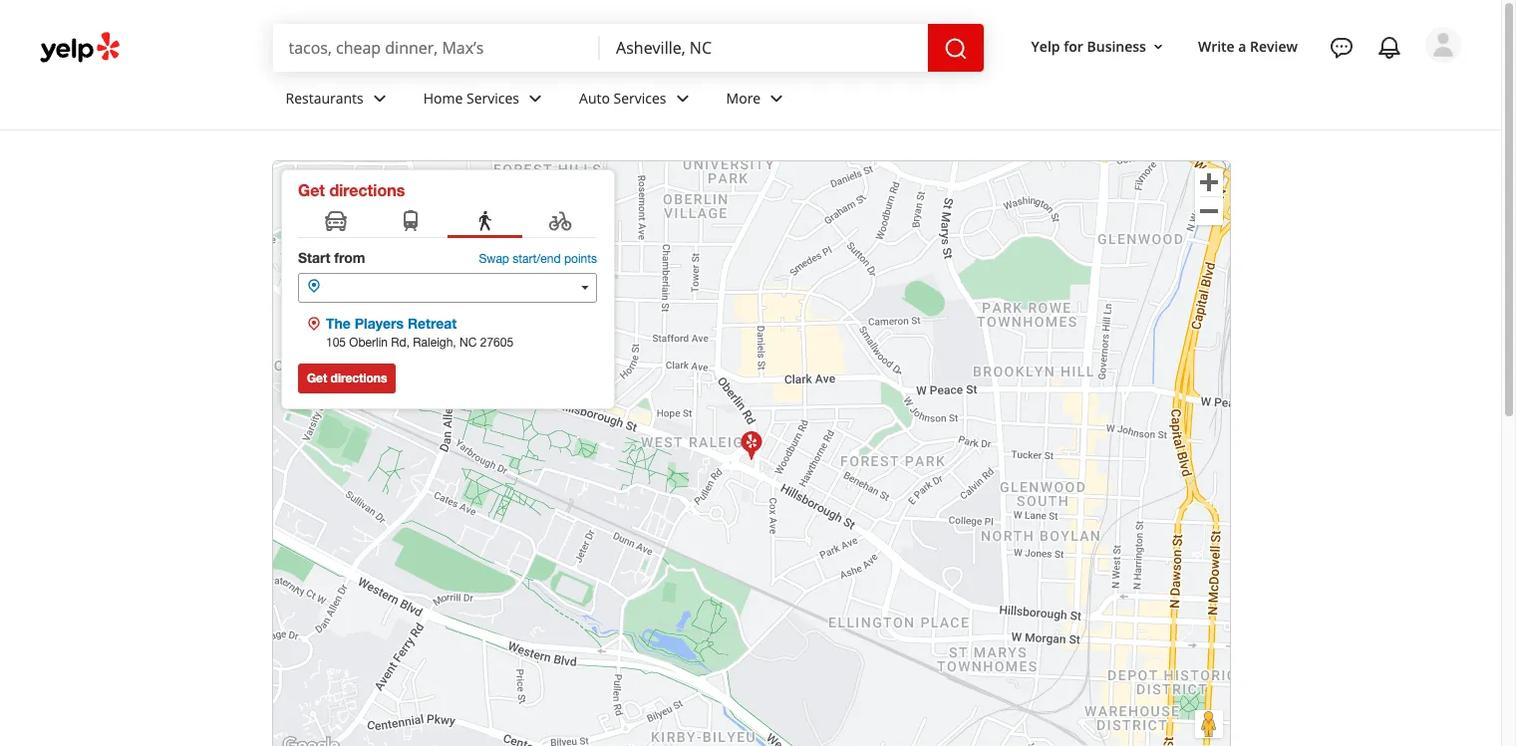 Task type: locate. For each thing, give the bounding box(es) containing it.
2 24 chevron down v2 image from the left
[[524, 86, 547, 110]]

get inside get directions button
[[307, 371, 327, 386]]

map region
[[228, 65, 1249, 747]]

the
[[326, 315, 351, 332]]

24 chevron down v2 image
[[368, 86, 392, 110], [524, 86, 547, 110], [765, 86, 789, 110]]

get directions
[[298, 180, 405, 199], [307, 371, 387, 386]]

driving image
[[324, 209, 347, 235]]

get directions inside button
[[307, 371, 387, 386]]

swap start/end points
[[479, 252, 597, 266]]

24 chevron down v2 image right restaurants
[[368, 86, 392, 110]]

get directions button
[[298, 364, 396, 394]]

Find text field
[[289, 37, 584, 59]]

1 horizontal spatial services
[[614, 88, 667, 107]]

105
[[326, 336, 346, 350]]

walking element
[[473, 209, 497, 235]]

1 horizontal spatial 24 chevron down v2 image
[[524, 86, 547, 110]]

1 horizontal spatial none field
[[616, 37, 912, 59]]

3 24 chevron down v2 image from the left
[[765, 86, 789, 110]]

cycling element
[[548, 209, 572, 235]]

yelp for business
[[1032, 37, 1147, 55]]

swap start/end points link
[[479, 251, 597, 269]]

24 chevron down v2 image inside restaurants link
[[368, 86, 392, 110]]

restaurants link
[[270, 72, 408, 130]]

0 horizontal spatial 24 chevron down v2 image
[[368, 86, 392, 110]]

0 vertical spatial get
[[298, 180, 325, 199]]

1 none field from the left
[[289, 37, 584, 59]]

24 chevron down v2 image right more
[[765, 86, 789, 110]]

0 vertical spatial directions
[[329, 180, 405, 199]]

rd,
[[391, 336, 410, 350]]

24 chevron down v2 image
[[671, 86, 695, 110]]

0 vertical spatial get directions
[[298, 180, 405, 199]]

none field up home
[[289, 37, 584, 59]]

directions down oberlin
[[331, 371, 387, 386]]

1 24 chevron down v2 image from the left
[[368, 86, 392, 110]]

services left 24 chevron down v2 image at the top left of page
[[614, 88, 667, 107]]

a
[[1239, 37, 1247, 55]]

get directions down 105
[[307, 371, 387, 386]]

1 vertical spatial get
[[307, 371, 327, 386]]

yelp for business button
[[1024, 29, 1175, 64]]

services
[[467, 88, 520, 107], [614, 88, 667, 107]]

services right home
[[467, 88, 520, 107]]

get
[[298, 180, 325, 199], [307, 371, 327, 386]]

directions
[[329, 180, 405, 199], [331, 371, 387, 386]]

search image
[[944, 36, 968, 60]]

services for home services
[[467, 88, 520, 107]]

review
[[1250, 37, 1298, 55]]

get down 105
[[307, 371, 327, 386]]

2 services from the left
[[614, 88, 667, 107]]

None search field
[[273, 24, 988, 72]]

get directions up driving element
[[298, 180, 405, 199]]

0 horizontal spatial services
[[467, 88, 520, 107]]

24 chevron down v2 image inside home services link
[[524, 86, 547, 110]]

get up driving element
[[298, 180, 325, 199]]

start
[[298, 249, 330, 266]]

24 chevron down v2 image inside more link
[[765, 86, 789, 110]]

notifications image
[[1378, 36, 1402, 60]]

24 chevron down v2 image left auto
[[524, 86, 547, 110]]

write
[[1198, 37, 1235, 55]]

cj b. image
[[1426, 27, 1462, 63]]

directions up driving icon
[[329, 180, 405, 199]]

tab list
[[298, 206, 597, 238]]

driving element
[[324, 209, 347, 235]]

1 vertical spatial get directions
[[307, 371, 387, 386]]

2 none field from the left
[[616, 37, 912, 59]]

swap
[[479, 252, 510, 266]]

24 chevron down v2 image for home services
[[524, 86, 547, 110]]

more
[[726, 88, 761, 107]]

24 chevron down v2 image for more
[[765, 86, 789, 110]]

0 horizontal spatial none field
[[289, 37, 584, 59]]

None text field
[[298, 273, 597, 303]]

2 horizontal spatial 24 chevron down v2 image
[[765, 86, 789, 110]]

retreat
[[408, 315, 457, 332]]

the players retreat 105 oberlin rd, raleigh, nc 27605
[[326, 315, 514, 350]]

start/end
[[513, 252, 561, 266]]

public transit image
[[398, 209, 422, 235]]

1 services from the left
[[467, 88, 520, 107]]

none field up more link
[[616, 37, 912, 59]]

start from
[[298, 249, 365, 266]]

None field
[[289, 37, 584, 59], [616, 37, 912, 59]]

1 vertical spatial directions
[[331, 371, 387, 386]]

auto services link
[[563, 72, 710, 130]]



Task type: vqa. For each thing, say whether or not it's contained in the screenshot.
The
yes



Task type: describe. For each thing, give the bounding box(es) containing it.
24 chevron down v2 image for restaurants
[[368, 86, 392, 110]]

auto services
[[579, 88, 667, 107]]

public transit element
[[398, 209, 422, 235]]

the players retreat image
[[740, 429, 764, 461]]

user actions element
[[1016, 25, 1490, 148]]

players
[[355, 315, 404, 332]]

home services
[[424, 88, 520, 107]]

directions inside button
[[331, 371, 387, 386]]

raleigh,
[[413, 336, 456, 350]]

walking image
[[473, 209, 497, 235]]

services for auto services
[[614, 88, 667, 107]]

restaurants
[[286, 88, 364, 107]]

more link
[[710, 72, 805, 130]]

16 chevron down v2 image
[[1151, 38, 1167, 54]]

for
[[1064, 37, 1084, 55]]

27605
[[480, 336, 514, 350]]

points
[[564, 252, 597, 266]]

write a review
[[1198, 37, 1298, 55]]

yelp
[[1032, 37, 1061, 55]]

google image
[[278, 734, 344, 747]]

home services link
[[408, 72, 563, 130]]

Near text field
[[616, 37, 912, 59]]

none field find
[[289, 37, 584, 59]]

oberlin
[[349, 336, 388, 350]]

nc
[[460, 336, 477, 350]]

write a review link
[[1190, 29, 1306, 64]]

home
[[424, 88, 463, 107]]

none field the near
[[616, 37, 912, 59]]

auto
[[579, 88, 610, 107]]

from
[[334, 249, 365, 266]]

messages image
[[1330, 36, 1354, 60]]

business
[[1087, 37, 1147, 55]]

cycling image
[[548, 209, 572, 235]]

the players retreat link
[[326, 315, 457, 332]]

business categories element
[[270, 72, 1462, 130]]



